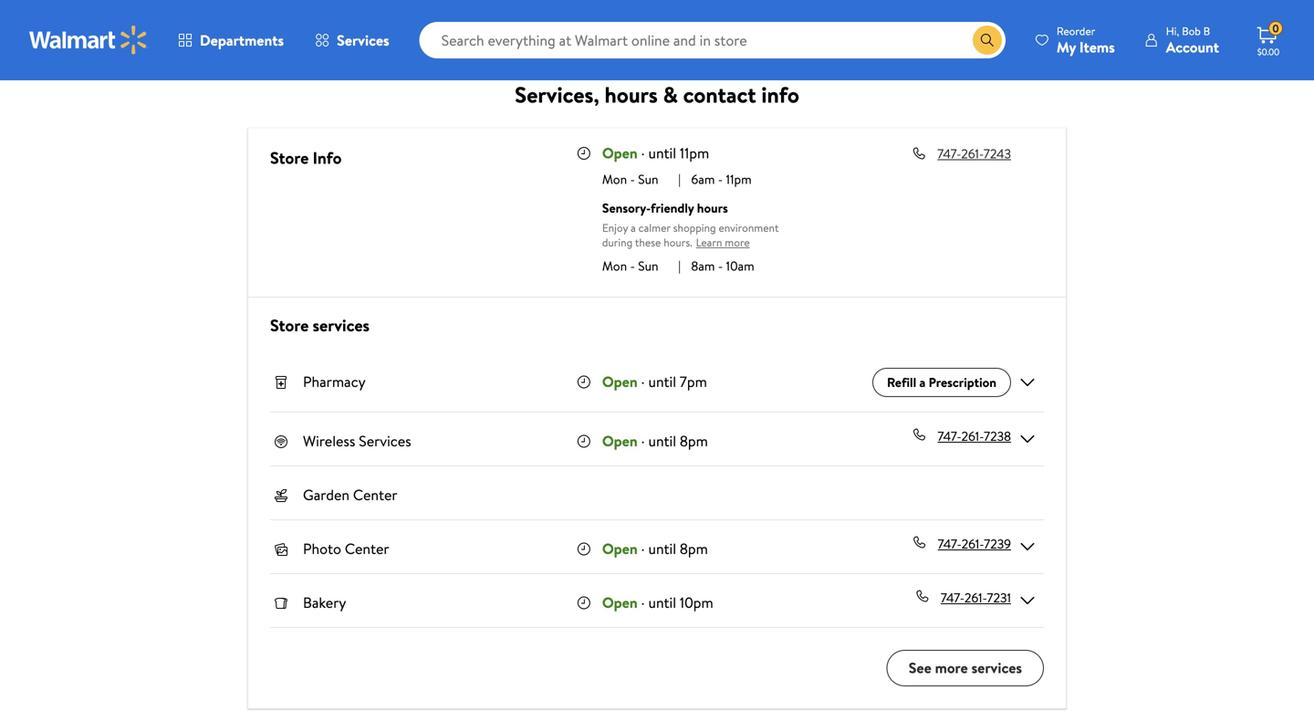 Task type: vqa. For each thing, say whether or not it's contained in the screenshot.
Gardens, in Vanilla Cookie Crunch Scented Wax Melts, Better Homes & Gardens, 2.5 oz (1-Pack)
no



Task type: locate. For each thing, give the bounding box(es) containing it.
1 vertical spatial store
[[270, 314, 309, 337]]

7231
[[988, 589, 1012, 607]]

1 horizontal spatial a
[[920, 374, 926, 391]]

8pm down 7pm
[[680, 431, 708, 451]]

friendly
[[651, 199, 694, 217]]

until
[[649, 143, 677, 163], [649, 372, 677, 392], [649, 431, 677, 451], [649, 539, 677, 559], [649, 593, 677, 613]]

8pm up 10pm
[[680, 539, 708, 559]]

open up sensory-
[[603, 143, 638, 163]]

1 vertical spatial center
[[345, 539, 390, 559]]

1 horizontal spatial services
[[972, 658, 1023, 678]]

services up pharmacy on the bottom left of the page
[[313, 314, 370, 337]]

sensory-friendly hours
[[603, 199, 729, 217]]

open
[[603, 143, 638, 163], [603, 372, 638, 392], [603, 431, 638, 451], [603, 539, 638, 559], [603, 593, 638, 613]]

services
[[337, 30, 390, 50], [359, 431, 411, 451]]

these
[[635, 235, 661, 250]]

environment
[[719, 220, 779, 236]]

- right 6am
[[718, 170, 723, 188]]

departments
[[200, 30, 284, 50]]

2 | from the top
[[679, 257, 681, 275]]

· for photo center
[[642, 539, 645, 559]]

3 · from the top
[[642, 431, 645, 451]]

8pm for photo center
[[680, 539, 708, 559]]

0 vertical spatial services
[[313, 314, 370, 337]]

hours left &
[[605, 79, 658, 110]]

open for photo center
[[603, 539, 638, 559]]

until left 7pm
[[649, 372, 677, 392]]

4 open from the top
[[603, 539, 638, 559]]

2 8pm from the top
[[680, 539, 708, 559]]

center right the "garden"
[[353, 485, 398, 505]]

11pm up 6am
[[680, 143, 710, 163]]

5 open from the top
[[603, 593, 638, 613]]

11pm
[[680, 143, 710, 163], [726, 170, 752, 188]]

info
[[313, 146, 342, 169]]

6am
[[692, 170, 715, 188]]

0 vertical spatial mon - sun
[[603, 170, 659, 188]]

1 vertical spatial services
[[972, 658, 1023, 678]]

0 vertical spatial center
[[353, 485, 398, 505]]

1 8pm from the top
[[680, 431, 708, 451]]

747-261-7231
[[941, 589, 1012, 607]]

a right the enjoy
[[631, 220, 636, 236]]

747- left the 7243
[[938, 145, 962, 162]]

shopping
[[674, 220, 716, 236]]

a for refill
[[920, 374, 926, 391]]

open · until 8pm for center
[[603, 539, 708, 559]]

· up sensory-
[[642, 143, 645, 163]]

0 horizontal spatial 11pm
[[680, 143, 710, 163]]

5 · from the top
[[642, 593, 645, 613]]

10am
[[726, 257, 755, 275]]

sun
[[638, 170, 659, 188], [638, 257, 659, 275]]

1 vertical spatial more
[[936, 658, 969, 678]]

4 · from the top
[[642, 539, 645, 559]]

mon - sun for 6am - 11pm
[[603, 170, 659, 188]]

- right 8am on the top
[[718, 257, 723, 275]]

until down open · until 7pm
[[649, 431, 677, 451]]

8pm
[[680, 431, 708, 451], [680, 539, 708, 559]]

more for see
[[936, 658, 969, 678]]

mon down during
[[603, 257, 627, 275]]

0 vertical spatial hours
[[605, 79, 658, 110]]

0 vertical spatial open · until 8pm
[[603, 431, 708, 451]]

1 until from the top
[[649, 143, 677, 163]]

2 open · until 8pm from the top
[[603, 539, 708, 559]]

mon - sun up sensory-
[[603, 170, 659, 188]]

11pm right 6am
[[726, 170, 752, 188]]

sensory-
[[603, 199, 651, 217]]

more right see in the right bottom of the page
[[936, 658, 969, 678]]

7pm
[[680, 372, 708, 392]]

bakery
[[303, 593, 346, 613]]

1 horizontal spatial hours
[[697, 199, 729, 217]]

261- for photo center
[[962, 535, 985, 553]]

1 vertical spatial mon - sun
[[603, 257, 659, 275]]

more
[[725, 235, 750, 250], [936, 658, 969, 678]]

1 · from the top
[[642, 143, 645, 163]]

0 vertical spatial more
[[725, 235, 750, 250]]

0 horizontal spatial more
[[725, 235, 750, 250]]

0 vertical spatial |
[[679, 170, 681, 188]]

1 vertical spatial |
[[679, 257, 681, 275]]

2 mon - sun from the top
[[603, 257, 659, 275]]

open for bakery
[[603, 593, 638, 613]]

747-261-7243
[[938, 145, 1012, 162]]

see
[[909, 658, 932, 678]]

mon - sun down during
[[603, 257, 659, 275]]

| for 6am
[[679, 170, 681, 188]]

1 | from the top
[[679, 170, 681, 188]]

1 vertical spatial services
[[359, 431, 411, 451]]

reorder
[[1057, 23, 1096, 39]]

sun for 8am - 10am
[[638, 257, 659, 275]]

search icon image
[[981, 33, 995, 47]]

until for photo center
[[649, 539, 677, 559]]

2 store from the top
[[270, 314, 309, 337]]

more inside see more services dropdown button
[[936, 658, 969, 678]]

wireless services
[[303, 431, 411, 451]]

·
[[642, 143, 645, 163], [642, 372, 645, 392], [642, 431, 645, 451], [642, 539, 645, 559], [642, 593, 645, 613]]

1 vertical spatial a
[[920, 374, 926, 391]]

more up 10am
[[725, 235, 750, 250]]

center
[[353, 485, 398, 505], [345, 539, 390, 559]]

sun down open · until 11pm
[[638, 170, 659, 188]]

1 mon - sun from the top
[[603, 170, 659, 188]]

4 until from the top
[[649, 539, 677, 559]]

261- for wireless services
[[962, 427, 985, 445]]

sun down the these
[[638, 257, 659, 275]]

6am - 11pm
[[692, 170, 752, 188]]

261- for bakery
[[965, 589, 988, 607]]

open · until 8pm down open · until 7pm
[[603, 431, 708, 451]]

prescription
[[929, 374, 997, 391]]

0 vertical spatial sun
[[638, 170, 659, 188]]

0 vertical spatial 8pm
[[680, 431, 708, 451]]

2 open from the top
[[603, 372, 638, 392]]

· left 10pm
[[642, 593, 645, 613]]

2 sun from the top
[[638, 257, 659, 275]]

1 vertical spatial open · until 8pm
[[603, 539, 708, 559]]

b
[[1204, 23, 1211, 39]]

until for wireless services
[[649, 431, 677, 451]]

3 open from the top
[[603, 431, 638, 451]]

items
[[1080, 37, 1116, 57]]

2 until from the top
[[649, 372, 677, 392]]

open · until 11pm
[[603, 143, 710, 163]]

open · until 7pm
[[603, 372, 708, 392]]

mon for 8am - 10am
[[603, 257, 627, 275]]

0 vertical spatial mon
[[603, 170, 627, 188]]

· for bakery
[[642, 593, 645, 613]]

store
[[270, 146, 309, 169], [270, 314, 309, 337]]

center right the photo
[[345, 539, 390, 559]]

1 vertical spatial mon
[[603, 257, 627, 275]]

7238
[[984, 427, 1012, 445]]

mon - sun
[[603, 170, 659, 188], [603, 257, 659, 275]]

747- left 7238
[[938, 427, 962, 445]]

services down 7231
[[972, 658, 1023, 678]]

a inside enjoy a calmer shopping environment during these hours.
[[631, 220, 636, 236]]

0 vertical spatial store
[[270, 146, 309, 169]]

1 sun from the top
[[638, 170, 659, 188]]

| down hours.
[[679, 257, 681, 275]]

a right refill
[[920, 374, 926, 391]]

1 store from the top
[[270, 146, 309, 169]]

calmer
[[639, 220, 671, 236]]

0 horizontal spatial services
[[313, 314, 370, 337]]

open · until 8pm up 'open · until 10pm'
[[603, 539, 708, 559]]

1 mon from the top
[[603, 170, 627, 188]]

sun for 6am - 11pm
[[638, 170, 659, 188]]

open · until 8pm
[[603, 431, 708, 451], [603, 539, 708, 559]]

store info
[[270, 146, 342, 169]]

- up sensory-
[[631, 170, 635, 188]]

hours up shopping in the right of the page
[[697, 199, 729, 217]]

until up 'open · until 10pm'
[[649, 539, 677, 559]]

· left 7pm
[[642, 372, 645, 392]]

8am - 10am
[[692, 257, 755, 275]]

| for 8am
[[679, 257, 681, 275]]

5 until from the top
[[649, 593, 677, 613]]

| left 6am
[[679, 170, 681, 188]]

open · until 10pm
[[603, 593, 714, 613]]

10pm
[[680, 593, 714, 613]]

hours
[[605, 79, 658, 110], [697, 199, 729, 217]]

· up 'open · until 10pm'
[[642, 539, 645, 559]]

8am - 10am element
[[684, 257, 755, 275]]

|
[[679, 170, 681, 188], [679, 257, 681, 275]]

mon up sensory-
[[603, 170, 627, 188]]

747- left 7239
[[938, 535, 962, 553]]

747-
[[938, 145, 962, 162], [938, 427, 962, 445], [938, 535, 962, 553], [941, 589, 965, 607]]

mon - sun element
[[603, 257, 676, 275]]

0 horizontal spatial hours
[[605, 79, 658, 110]]

info
[[762, 79, 800, 110]]

1 vertical spatial 8pm
[[680, 539, 708, 559]]

2 mon from the top
[[603, 257, 627, 275]]

walmart image
[[29, 26, 148, 55]]

services, hours & contact info
[[515, 79, 800, 110]]

refill
[[888, 374, 917, 391]]

center for garden center
[[353, 485, 398, 505]]

garden
[[303, 485, 350, 505]]

· down open · until 7pm
[[642, 431, 645, 451]]

-
[[631, 170, 635, 188], [718, 170, 723, 188], [631, 257, 635, 275], [718, 257, 723, 275]]

until for bakery
[[649, 593, 677, 613]]

store left info
[[270, 146, 309, 169]]

1 horizontal spatial more
[[936, 658, 969, 678]]

1 vertical spatial sun
[[638, 257, 659, 275]]

7243
[[984, 145, 1012, 162]]

enjoy a calmer shopping environment during these hours. learn more element
[[603, 220, 779, 250]]

2 · from the top
[[642, 372, 645, 392]]

1 open · until 8pm from the top
[[603, 431, 708, 451]]

until left 10pm
[[649, 593, 677, 613]]

open up 'open · until 10pm'
[[603, 539, 638, 559]]

during
[[603, 235, 633, 250]]

0 vertical spatial 11pm
[[680, 143, 710, 163]]

1 vertical spatial 11pm
[[726, 170, 752, 188]]

services
[[313, 314, 370, 337], [972, 658, 1023, 678]]

open left 10pm
[[603, 593, 638, 613]]

Search search field
[[420, 22, 1006, 58]]

until up sensory-friendly hours at the top
[[649, 143, 677, 163]]

services inside dropdown button
[[972, 658, 1023, 678]]

open down open · until 7pm
[[603, 431, 638, 451]]

Walmart Site-Wide search field
[[420, 22, 1006, 58]]

hi, bob b account
[[1167, 23, 1220, 57]]

747- left 7231
[[941, 589, 965, 607]]

open left 7pm
[[603, 372, 638, 392]]

mon
[[603, 170, 627, 188], [603, 257, 627, 275]]

more inside learn more 'link'
[[725, 235, 750, 250]]

3 until from the top
[[649, 431, 677, 451]]

store up pharmacy on the bottom left of the page
[[270, 314, 309, 337]]

747- for bakery
[[941, 589, 965, 607]]

261-
[[962, 145, 984, 162], [962, 427, 985, 445], [962, 535, 985, 553], [965, 589, 988, 607]]

wireless
[[303, 431, 356, 451]]

0 vertical spatial services
[[337, 30, 390, 50]]

0 vertical spatial a
[[631, 220, 636, 236]]

0 horizontal spatial a
[[631, 220, 636, 236]]

a
[[631, 220, 636, 236], [920, 374, 926, 391]]

1 horizontal spatial 11pm
[[726, 170, 752, 188]]

account
[[1167, 37, 1220, 57]]



Task type: describe. For each thing, give the bounding box(es) containing it.
· for pharmacy
[[642, 372, 645, 392]]

1 open from the top
[[603, 143, 638, 163]]

learn
[[696, 235, 723, 250]]

mon - sun for 8am - 10am
[[603, 257, 659, 275]]

refill a prescription
[[888, 374, 997, 391]]

747-261-7239
[[938, 535, 1012, 553]]

see more services
[[909, 658, 1023, 678]]

center for photo center
[[345, 539, 390, 559]]

8am
[[692, 257, 715, 275]]

my
[[1057, 37, 1077, 57]]

sensory-friendly hours element
[[603, 199, 809, 217]]

7239
[[985, 535, 1012, 553]]

747- for photo center
[[938, 535, 962, 553]]

open for pharmacy
[[603, 372, 638, 392]]

747- for wireless services
[[938, 427, 962, 445]]

services button
[[300, 18, 405, 62]]

1 vertical spatial hours
[[697, 199, 729, 217]]

747-261-7243 link
[[938, 145, 1019, 162]]

open for wireless services
[[603, 431, 638, 451]]

&
[[663, 79, 678, 110]]

reorder my items
[[1057, 23, 1116, 57]]

departments button
[[163, 18, 300, 62]]

- down during
[[631, 257, 635, 275]]

services inside dropdown button
[[337, 30, 390, 50]]

until for pharmacy
[[649, 372, 677, 392]]

services,
[[515, 79, 600, 110]]

747-261-7238 link
[[938, 427, 1012, 451]]

store for store info
[[270, 146, 309, 169]]

photo center
[[303, 539, 390, 559]]

enjoy a calmer shopping environment during these hours.
[[603, 220, 779, 250]]

hours.
[[664, 235, 693, 250]]

see more services button
[[887, 650, 1045, 687]]

mon for 6am - 11pm
[[603, 170, 627, 188]]

8pm for wireless services
[[680, 431, 708, 451]]

pharmacy
[[303, 372, 366, 392]]

open · until 8pm for services
[[603, 431, 708, 451]]

more for learn
[[725, 235, 750, 250]]

learn more link
[[693, 228, 765, 257]]

photo
[[303, 539, 342, 559]]

garden center
[[303, 485, 398, 505]]

747-261-7238
[[938, 427, 1012, 445]]

refill a prescription link
[[873, 368, 1012, 397]]

747-261-7239 link
[[938, 535, 1012, 559]]

hi,
[[1167, 23, 1180, 39]]

contact
[[684, 79, 757, 110]]

0
[[1273, 21, 1280, 36]]

· for wireless services
[[642, 431, 645, 451]]

$0.00
[[1258, 46, 1280, 58]]

bob
[[1183, 23, 1202, 39]]

enjoy
[[603, 220, 628, 236]]

learn more
[[696, 235, 750, 250]]

747-261-7231 link
[[941, 589, 1012, 613]]

a for enjoy
[[631, 220, 636, 236]]

store services
[[270, 314, 370, 337]]

store for store services
[[270, 314, 309, 337]]



